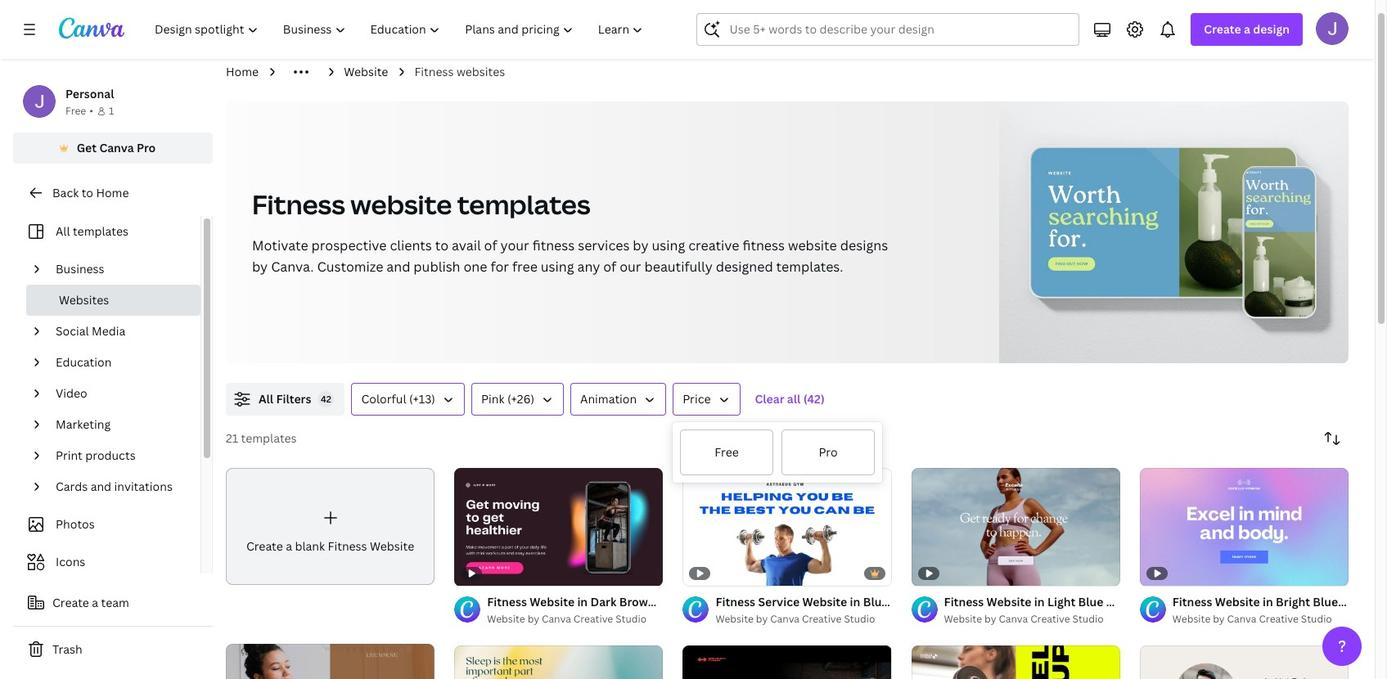 Task type: locate. For each thing, give the bounding box(es) containing it.
1 horizontal spatial website
[[788, 237, 837, 255]]

a inside dropdown button
[[1244, 21, 1251, 37]]

bright
[[1276, 594, 1311, 610], [1341, 594, 1376, 610]]

a inside "button"
[[92, 595, 98, 611]]

0 horizontal spatial home
[[96, 185, 129, 201]]

4 creative from the left
[[1259, 612, 1299, 626]]

studio
[[616, 612, 647, 626], [844, 612, 875, 626], [1073, 612, 1104, 626], [1301, 612, 1333, 626]]

all
[[56, 223, 70, 239], [259, 391, 274, 407]]

1 horizontal spatial all
[[259, 391, 274, 407]]

pro down (42)
[[819, 445, 838, 460]]

1 vertical spatial website
[[788, 237, 837, 255]]

website by canva creative studio link
[[487, 611, 663, 628], [716, 611, 892, 628], [944, 611, 1121, 628], [1173, 611, 1349, 628]]

0 horizontal spatial templates
[[73, 223, 129, 239]]

0 horizontal spatial fitness
[[533, 237, 575, 255]]

fitness website templates image
[[1000, 102, 1349, 363], [1000, 102, 1349, 363]]

products
[[85, 448, 136, 463]]

2 creative from the left
[[802, 612, 842, 626]]

using left any
[[541, 258, 574, 276]]

create left blank
[[246, 538, 283, 554]]

pink right neon
[[691, 594, 715, 610]]

colorful inside fitness service website in blue and white colorful blocks style website by canva creative studio
[[950, 594, 996, 610]]

a for blank
[[286, 538, 292, 554]]

canva inside fitness service website in blue and white colorful blocks style website by canva creative studio
[[771, 612, 800, 626]]

42 filter options selected element
[[318, 391, 334, 408]]

2 in from the left
[[850, 594, 861, 610]]

Search search field
[[730, 14, 1069, 45]]

to
[[82, 185, 93, 201], [435, 237, 449, 255]]

creative inside fitness website in bright blue bright pu website by canva creative studio
[[1259, 612, 1299, 626]]

a left team
[[92, 595, 98, 611]]

of up the for
[[484, 237, 497, 255]]

21 templates
[[226, 431, 297, 446]]

colorful (+13) button
[[352, 383, 465, 416]]

creative down dark
[[574, 612, 613, 626]]

0 horizontal spatial free
[[65, 104, 86, 118]]

a
[[1244, 21, 1251, 37], [286, 538, 292, 554], [92, 595, 98, 611]]

using up beautifully
[[652, 237, 685, 255]]

2 horizontal spatial create
[[1205, 21, 1242, 37]]

1 blue from the left
[[863, 594, 889, 610]]

1 horizontal spatial create
[[246, 538, 283, 554]]

0 vertical spatial and
[[387, 258, 410, 276]]

create left the design
[[1205, 21, 1242, 37]]

3 studio from the left
[[1073, 612, 1104, 626]]

2 website by canva creative studio link from the left
[[716, 611, 892, 628]]

motivate prospective clients to avail of your fitness services by using creative fitness website designs by canva. customize and publish one for free using any of our beautifully designed templates.
[[252, 237, 888, 276]]

trash
[[52, 642, 82, 657]]

1 vertical spatial home
[[96, 185, 129, 201]]

0 vertical spatial to
[[82, 185, 93, 201]]

1 vertical spatial pro
[[819, 445, 838, 460]]

1 horizontal spatial of
[[604, 258, 617, 276]]

colorful
[[361, 391, 406, 407], [950, 594, 996, 610]]

1 in from the left
[[577, 594, 588, 610]]

0 horizontal spatial colorful
[[361, 391, 406, 407]]

all for all filters
[[259, 391, 274, 407]]

1 bright from the left
[[1276, 594, 1311, 610]]

1 horizontal spatial colorful
[[950, 594, 996, 610]]

0 horizontal spatial in
[[577, 594, 588, 610]]

blue left white
[[863, 594, 889, 610]]

2 horizontal spatial templates
[[457, 187, 591, 222]]

in inside fitness website in dark brown neon pink gradients style website by canva creative studio
[[577, 594, 588, 610]]

free left •
[[65, 104, 86, 118]]

publish
[[414, 258, 461, 276]]

create inside "button"
[[52, 595, 89, 611]]

(42)
[[804, 391, 825, 407]]

0 horizontal spatial bright
[[1276, 594, 1311, 610]]

templates.
[[777, 258, 844, 276]]

blue left pu on the right bottom of page
[[1313, 594, 1339, 610]]

by
[[633, 237, 649, 255], [252, 258, 268, 276], [528, 612, 540, 626], [756, 612, 768, 626], [985, 612, 997, 626], [1213, 612, 1225, 626]]

0 vertical spatial a
[[1244, 21, 1251, 37]]

1 horizontal spatial style
[[1038, 594, 1067, 610]]

1 vertical spatial pink
[[691, 594, 715, 610]]

animation button
[[571, 383, 667, 416]]

clear
[[755, 391, 785, 407]]

personal
[[65, 86, 114, 102]]

website by canva creative studio
[[944, 612, 1104, 626]]

create
[[1205, 21, 1242, 37], [246, 538, 283, 554], [52, 595, 89, 611]]

and down clients
[[387, 258, 410, 276]]

2 vertical spatial a
[[92, 595, 98, 611]]

1 vertical spatial of
[[604, 258, 617, 276]]

1 vertical spatial templates
[[73, 223, 129, 239]]

2 horizontal spatial in
[[1263, 594, 1274, 610]]

fitness for fitness website in dark brown neon pink gradients style website by canva creative studio
[[487, 594, 527, 610]]

0 vertical spatial create
[[1205, 21, 1242, 37]]

1 vertical spatial and
[[91, 479, 111, 494]]

3 in from the left
[[1263, 594, 1274, 610]]

1 vertical spatial to
[[435, 237, 449, 255]]

blue inside fitness service website in blue and white colorful blocks style website by canva creative studio
[[863, 594, 889, 610]]

1 horizontal spatial templates
[[241, 431, 297, 446]]

colorful inside colorful (+13) button
[[361, 391, 406, 407]]

None search field
[[697, 13, 1080, 46]]

templates right 21
[[241, 431, 297, 446]]

and left white
[[891, 594, 912, 610]]

0 horizontal spatial pro
[[137, 140, 156, 156]]

fitness up designed
[[743, 237, 785, 255]]

1 website by canva creative studio link from the left
[[487, 611, 663, 628]]

in inside fitness service website in blue and white colorful blocks style website by canva creative studio
[[850, 594, 861, 610]]

and right cards
[[91, 479, 111, 494]]

1 horizontal spatial free
[[715, 445, 739, 460]]

print
[[56, 448, 83, 463]]

marketing
[[56, 417, 111, 432]]

2 vertical spatial templates
[[241, 431, 297, 446]]

3 website by canva creative studio link from the left
[[944, 611, 1121, 628]]

canva inside the website by canva creative studio link
[[999, 612, 1028, 626]]

create down icons
[[52, 595, 89, 611]]

style inside fitness website in dark brown neon pink gradients style website by canva creative studio
[[775, 594, 803, 610]]

templates down the back to home
[[73, 223, 129, 239]]

0 vertical spatial free
[[65, 104, 86, 118]]

website
[[344, 64, 388, 79], [370, 538, 414, 554], [530, 594, 575, 610], [803, 594, 847, 610], [1216, 594, 1260, 610], [487, 612, 525, 626], [716, 612, 754, 626], [944, 612, 982, 626], [1173, 612, 1211, 626]]

pink inside button
[[481, 391, 505, 407]]

fitness inside fitness website in bright blue bright pu website by canva creative studio
[[1173, 594, 1213, 610]]

0 horizontal spatial a
[[92, 595, 98, 611]]

pink
[[481, 391, 505, 407], [691, 594, 715, 610]]

1 horizontal spatial blue
[[1313, 594, 1339, 610]]

to up publish
[[435, 237, 449, 255]]

templates
[[457, 187, 591, 222], [73, 223, 129, 239], [241, 431, 297, 446]]

1 horizontal spatial and
[[387, 258, 410, 276]]

fitness up free
[[533, 237, 575, 255]]

2 horizontal spatial and
[[891, 594, 912, 610]]

1 horizontal spatial bright
[[1341, 594, 1376, 610]]

studio inside fitness service website in blue and white colorful blocks style website by canva creative studio
[[844, 612, 875, 626]]

templates up your
[[457, 187, 591, 222]]

price button
[[673, 383, 740, 416]]

in inside fitness website in bright blue bright pu website by canva creative studio
[[1263, 594, 1274, 610]]

1 horizontal spatial to
[[435, 237, 449, 255]]

website up clients
[[351, 187, 452, 222]]

fitness inside fitness service website in blue and white colorful blocks style website by canva creative studio
[[716, 594, 756, 610]]

1 vertical spatial colorful
[[950, 594, 996, 610]]

website
[[351, 187, 452, 222], [788, 237, 837, 255]]

pro inside pro button
[[819, 445, 838, 460]]

blue inside fitness website in bright blue bright pu website by canva creative studio
[[1313, 594, 1339, 610]]

website inside motivate prospective clients to avail of your fitness services by using creative fitness website designs by canva. customize and publish one for free using any of our beautifully designed templates.
[[788, 237, 837, 255]]

1 horizontal spatial fitness
[[743, 237, 785, 255]]

colorful left "(+13)"
[[361, 391, 406, 407]]

style up the website by canva creative studio
[[1038, 594, 1067, 610]]

4 website by canva creative studio link from the left
[[1173, 611, 1349, 628]]

1 horizontal spatial pink
[[691, 594, 715, 610]]

0 vertical spatial using
[[652, 237, 685, 255]]

free down price button
[[715, 445, 739, 460]]

trash link
[[13, 634, 213, 666]]

canva inside fitness website in bright blue bright pu website by canva creative studio
[[1228, 612, 1257, 626]]

brown
[[619, 594, 655, 610]]

0 vertical spatial home
[[226, 64, 259, 79]]

neon
[[658, 594, 688, 610]]

0 horizontal spatial create
[[52, 595, 89, 611]]

0 vertical spatial of
[[484, 237, 497, 255]]

our
[[620, 258, 641, 276]]

fitness
[[533, 237, 575, 255], [743, 237, 785, 255]]

to right back
[[82, 185, 93, 201]]

all down back
[[56, 223, 70, 239]]

free inside free button
[[715, 445, 739, 460]]

beautifully
[[645, 258, 713, 276]]

2 horizontal spatial a
[[1244, 21, 1251, 37]]

create for create a blank fitness website
[[246, 538, 283, 554]]

website up templates.
[[788, 237, 837, 255]]

1 creative from the left
[[574, 612, 613, 626]]

pink left (+26)
[[481, 391, 505, 407]]

2 vertical spatial and
[[891, 594, 912, 610]]

1 horizontal spatial pro
[[819, 445, 838, 460]]

2 vertical spatial create
[[52, 595, 89, 611]]

cards and invitations link
[[49, 472, 191, 503]]

using
[[652, 237, 685, 255], [541, 258, 574, 276]]

fitness for fitness service website in blue and white colorful blocks style website by canva creative studio
[[716, 594, 756, 610]]

fitness for fitness website templates
[[252, 187, 345, 222]]

animation
[[580, 391, 637, 407]]

1 vertical spatial all
[[259, 391, 274, 407]]

website by canva creative studio link for fitness website in bright blue bright pu
[[1173, 611, 1349, 628]]

creative down fitness service website in blue and white colorful blocks style link
[[802, 612, 842, 626]]

pro up back to home link
[[137, 140, 156, 156]]

colorful right white
[[950, 594, 996, 610]]

0 horizontal spatial all
[[56, 223, 70, 239]]

prospective
[[312, 237, 387, 255]]

in for fitness website in bright blue bright pu
[[1263, 594, 1274, 610]]

fitness
[[415, 64, 454, 79], [252, 187, 345, 222], [328, 538, 367, 554], [487, 594, 527, 610], [716, 594, 756, 610], [1173, 594, 1213, 610]]

pro
[[137, 140, 156, 156], [819, 445, 838, 460]]

1 vertical spatial using
[[541, 258, 574, 276]]

all left filters
[[259, 391, 274, 407]]

create a design button
[[1191, 13, 1303, 46]]

pro button
[[781, 429, 876, 476]]

1 horizontal spatial in
[[850, 594, 861, 610]]

0 vertical spatial pink
[[481, 391, 505, 407]]

2 style from the left
[[1038, 594, 1067, 610]]

free •
[[65, 104, 93, 118]]

creative down fitness website in bright blue bright pu link
[[1259, 612, 1299, 626]]

1 vertical spatial create
[[246, 538, 283, 554]]

0 horizontal spatial blue
[[863, 594, 889, 610]]

1 style from the left
[[775, 594, 803, 610]]

2 blue from the left
[[1313, 594, 1339, 610]]

3 creative from the left
[[1031, 612, 1071, 626]]

0 vertical spatial pro
[[137, 140, 156, 156]]

home
[[226, 64, 259, 79], [96, 185, 129, 201]]

white
[[915, 594, 948, 610]]

fitness inside fitness website in dark brown neon pink gradients style website by canva creative studio
[[487, 594, 527, 610]]

free
[[65, 104, 86, 118], [715, 445, 739, 460]]

and
[[387, 258, 410, 276], [91, 479, 111, 494], [891, 594, 912, 610]]

2 studio from the left
[[844, 612, 875, 626]]

4 studio from the left
[[1301, 612, 1333, 626]]

pro inside get canva pro button
[[137, 140, 156, 156]]

1 vertical spatial a
[[286, 538, 292, 554]]

fitness service website in blue and white colorful blocks style website by canva creative studio
[[716, 594, 1067, 626]]

creative down blocks
[[1031, 612, 1071, 626]]

0 horizontal spatial and
[[91, 479, 111, 494]]

1 studio from the left
[[616, 612, 647, 626]]

0 horizontal spatial pink
[[481, 391, 505, 407]]

back to home link
[[13, 177, 213, 210]]

1 horizontal spatial a
[[286, 538, 292, 554]]

back to home
[[52, 185, 129, 201]]

1 vertical spatial free
[[715, 445, 739, 460]]

style right gradients
[[775, 594, 803, 610]]

0 vertical spatial colorful
[[361, 391, 406, 407]]

2 fitness from the left
[[743, 237, 785, 255]]

of
[[484, 237, 497, 255], [604, 258, 617, 276]]

style
[[775, 594, 803, 610], [1038, 594, 1067, 610]]

0 horizontal spatial style
[[775, 594, 803, 610]]

websites
[[457, 64, 505, 79]]

clear all (42) button
[[747, 383, 833, 416]]

free button
[[679, 429, 774, 476]]

create inside dropdown button
[[1205, 21, 1242, 37]]

a left blank
[[286, 538, 292, 554]]

2 bright from the left
[[1341, 594, 1376, 610]]

of left our
[[604, 258, 617, 276]]

0 vertical spatial website
[[351, 187, 452, 222]]

get
[[77, 140, 97, 156]]

pu
[[1378, 594, 1388, 610]]

0 vertical spatial all
[[56, 223, 70, 239]]

a left the design
[[1244, 21, 1251, 37]]



Task type: vqa. For each thing, say whether or not it's contained in the screenshot.
list
no



Task type: describe. For each thing, give the bounding box(es) containing it.
back
[[52, 185, 79, 201]]

business link
[[49, 254, 191, 285]]

Sort by button
[[1316, 422, 1349, 455]]

blue for in
[[863, 594, 889, 610]]

create a blank fitness website element
[[226, 468, 435, 586]]

blank
[[295, 538, 325, 554]]

•
[[89, 104, 93, 118]]

1
[[109, 104, 114, 118]]

clear all (42)
[[755, 391, 825, 407]]

design
[[1254, 21, 1290, 37]]

filters
[[276, 391, 311, 407]]

create for create a design
[[1205, 21, 1242, 37]]

0 horizontal spatial of
[[484, 237, 497, 255]]

jacob simon image
[[1316, 12, 1349, 45]]

create a design
[[1205, 21, 1290, 37]]

education
[[56, 354, 112, 370]]

canva.
[[271, 258, 314, 276]]

get canva pro button
[[13, 133, 213, 164]]

fitness website in dark brown neon pink gradients style website by canva creative studio
[[487, 594, 803, 626]]

motivate
[[252, 237, 308, 255]]

photos link
[[23, 509, 191, 540]]

creative inside fitness website in dark brown neon pink gradients style website by canva creative studio
[[574, 612, 613, 626]]

0 vertical spatial templates
[[457, 187, 591, 222]]

icons
[[56, 554, 85, 570]]

1 horizontal spatial home
[[226, 64, 259, 79]]

creative
[[689, 237, 740, 255]]

price
[[683, 391, 711, 407]]

create for create a team
[[52, 595, 89, 611]]

website by canva creative studio link for fitness service website in blue and white colorful blocks style
[[716, 611, 892, 628]]

cards and invitations
[[56, 479, 173, 494]]

by inside fitness website in bright blue bright pu website by canva creative studio
[[1213, 612, 1225, 626]]

all filters
[[259, 391, 311, 407]]

clients
[[390, 237, 432, 255]]

print products link
[[49, 440, 191, 472]]

all
[[787, 391, 801, 407]]

(+13)
[[409, 391, 435, 407]]

marketing link
[[49, 409, 191, 440]]

fitness website in bright blue bright pu link
[[1173, 593, 1388, 611]]

team
[[101, 595, 129, 611]]

free for free
[[715, 445, 739, 460]]

websites
[[59, 292, 109, 308]]

1 horizontal spatial using
[[652, 237, 685, 255]]

cards
[[56, 479, 88, 494]]

0 horizontal spatial using
[[541, 258, 574, 276]]

video link
[[49, 378, 191, 409]]

studio inside fitness website in dark brown neon pink gradients style website by canva creative studio
[[616, 612, 647, 626]]

designed
[[716, 258, 773, 276]]

0 horizontal spatial website
[[351, 187, 452, 222]]

fitness service website in blue and white colorful blocks style link
[[716, 593, 1067, 611]]

create a blank fitness website
[[246, 538, 414, 554]]

fitness website in dark brown neon pink gradients style link
[[487, 593, 803, 611]]

pink (+26) button
[[471, 383, 564, 416]]

gradients
[[717, 594, 772, 610]]

home link
[[226, 63, 259, 81]]

fitness websites
[[415, 64, 505, 79]]

photos
[[56, 517, 95, 532]]

social media
[[56, 323, 126, 339]]

creative inside fitness service website in blue and white colorful blocks style website by canva creative studio
[[802, 612, 842, 626]]

templates for 21 templates
[[241, 431, 297, 446]]

dark
[[591, 594, 617, 610]]

website by canva creative studio link for fitness website in dark brown neon pink gradients style
[[487, 611, 663, 628]]

fitness for fitness websites
[[415, 64, 454, 79]]

(+26)
[[507, 391, 535, 407]]

and inside fitness service website in blue and white colorful blocks style website by canva creative studio
[[891, 594, 912, 610]]

customize
[[317, 258, 383, 276]]

services
[[578, 237, 630, 255]]

print products
[[56, 448, 136, 463]]

get canva pro
[[77, 140, 156, 156]]

top level navigation element
[[144, 13, 658, 46]]

blue for bright
[[1313, 594, 1339, 610]]

social media link
[[49, 316, 191, 347]]

media
[[92, 323, 126, 339]]

canva inside get canva pro button
[[99, 140, 134, 156]]

in for fitness website in dark brown neon pink gradients style
[[577, 594, 588, 610]]

avail
[[452, 237, 481, 255]]

all for all templates
[[56, 223, 70, 239]]

21
[[226, 431, 238, 446]]

canva inside fitness website in dark brown neon pink gradients style website by canva creative studio
[[542, 612, 571, 626]]

any
[[578, 258, 600, 276]]

fitness website templates
[[252, 187, 591, 222]]

and inside motivate prospective clients to avail of your fitness services by using creative fitness website designs by canva. customize and publish one for free using any of our beautifully designed templates.
[[387, 258, 410, 276]]

1 fitness from the left
[[533, 237, 575, 255]]

create a blank fitness website link
[[226, 468, 435, 586]]

pink inside fitness website in dark brown neon pink gradients style website by canva creative studio
[[691, 594, 715, 610]]

video
[[56, 386, 87, 401]]

create a team button
[[13, 587, 213, 620]]

education link
[[49, 347, 191, 378]]

service
[[758, 594, 800, 610]]

style inside fitness service website in blue and white colorful blocks style website by canva creative studio
[[1038, 594, 1067, 610]]

free
[[512, 258, 538, 276]]

website link
[[344, 63, 388, 81]]

a for team
[[92, 595, 98, 611]]

templates for all templates
[[73, 223, 129, 239]]

fitness for fitness website in bright blue bright pu website by canva creative studio
[[1173, 594, 1213, 610]]

your
[[501, 237, 529, 255]]

pink (+26)
[[481, 391, 535, 407]]

create a team
[[52, 595, 129, 611]]

blocks
[[999, 594, 1036, 610]]

one
[[464, 258, 487, 276]]

0 horizontal spatial to
[[82, 185, 93, 201]]

by inside fitness website in dark brown neon pink gradients style website by canva creative studio
[[528, 612, 540, 626]]

colorful (+13)
[[361, 391, 435, 407]]

by inside fitness service website in blue and white colorful blocks style website by canva creative studio
[[756, 612, 768, 626]]

social
[[56, 323, 89, 339]]

to inside motivate prospective clients to avail of your fitness services by using creative fitness website designs by canva. customize and publish one for free using any of our beautifully designed templates.
[[435, 237, 449, 255]]

free for free •
[[65, 104, 86, 118]]

icons link
[[23, 547, 191, 578]]

business
[[56, 261, 104, 277]]

a for design
[[1244, 21, 1251, 37]]

all templates link
[[23, 216, 191, 247]]

designs
[[841, 237, 888, 255]]

studio inside fitness website in bright blue bright pu website by canva creative studio
[[1301, 612, 1333, 626]]

invitations
[[114, 479, 173, 494]]

42
[[321, 393, 331, 405]]



